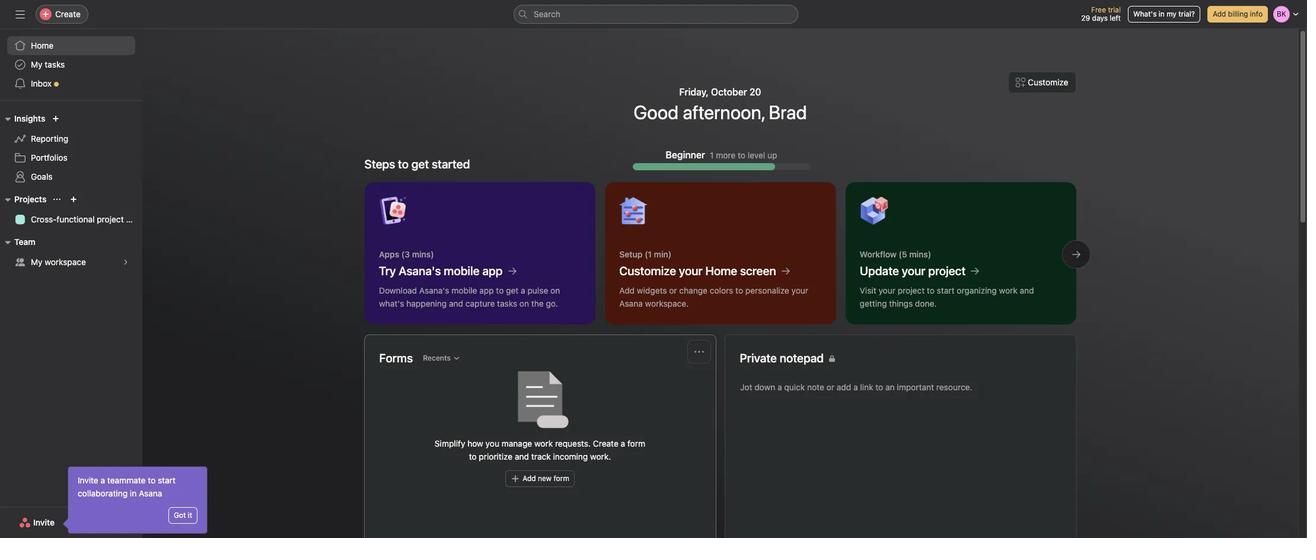 Task type: describe. For each thing, give the bounding box(es) containing it.
up
[[768, 150, 778, 160]]

add for add billing info
[[1213, 9, 1227, 18]]

portfolios
[[31, 152, 67, 163]]

invite a teammate to start collaborating in asana got it
[[78, 475, 192, 520]]

inbox
[[31, 78, 52, 88]]

add for add new form
[[523, 474, 536, 483]]

incoming
[[553, 452, 588, 462]]

prioritize
[[479, 452, 513, 462]]

show options, current sort, top image
[[54, 196, 61, 203]]

asana's for download
[[419, 285, 449, 295]]

things
[[889, 298, 913, 309]]

your for update
[[902, 264, 926, 278]]

beginner
[[666, 150, 706, 160]]

form inside add new form button
[[554, 474, 570, 483]]

try
[[379, 264, 396, 278]]

(5 mins)
[[899, 249, 931, 259]]

functional
[[57, 214, 95, 224]]

screen
[[740, 264, 776, 278]]

hide sidebar image
[[15, 9, 25, 19]]

home inside global element
[[31, 40, 54, 50]]

invite button
[[11, 512, 62, 533]]

teams element
[[0, 231, 142, 274]]

apps
[[379, 249, 399, 259]]

left
[[1110, 14, 1121, 23]]

asana inside add widgets or change colors to personalize your asana workspace.
[[619, 298, 643, 309]]

private notepad
[[740, 351, 824, 365]]

days
[[1093, 14, 1108, 23]]

team
[[14, 237, 35, 247]]

change
[[679, 285, 708, 295]]

track
[[532, 452, 551, 462]]

steps to get started
[[365, 157, 470, 171]]

october
[[711, 87, 748, 97]]

add new form button
[[506, 471, 575, 487]]

pulse
[[528, 285, 548, 295]]

and for simplify how you manage work requests. create a form to prioritize and track incoming work.
[[515, 452, 529, 462]]

new project or portfolio image
[[70, 196, 77, 203]]

cross-
[[31, 214, 57, 224]]

home link
[[7, 36, 135, 55]]

my tasks link
[[7, 55, 135, 74]]

project for cross-functional project plan
[[97, 214, 124, 224]]

1 horizontal spatial on
[[550, 285, 560, 295]]

invite a teammate to start collaborating in asana tooltip
[[65, 467, 207, 533]]

private
[[740, 351, 777, 365]]

29
[[1082, 14, 1091, 23]]

(3 mins)
[[401, 249, 434, 259]]

steps
[[365, 157, 395, 171]]

trial?
[[1179, 9, 1196, 18]]

invite for invite
[[33, 517, 55, 528]]

start for project
[[937, 285, 955, 295]]

manage
[[502, 439, 532, 449]]

download asana's mobile app to get a pulse on what's happening and capture tasks on the go.
[[379, 285, 560, 309]]

plan
[[126, 214, 142, 224]]

get
[[506, 285, 519, 295]]

get started
[[412, 157, 470, 171]]

teammate
[[107, 475, 146, 485]]

inbox link
[[7, 74, 135, 93]]

collaborating
[[78, 488, 128, 498]]

my for my tasks
[[31, 59, 42, 69]]

project for visit your project to start organizing work and getting things done.
[[898, 285, 925, 295]]

setup
[[619, 249, 643, 259]]

go.
[[546, 298, 558, 309]]

1 vertical spatial home
[[705, 264, 737, 278]]

to inside add widgets or change colors to personalize your asana workspace.
[[736, 285, 743, 295]]

tasks inside my tasks link
[[45, 59, 65, 69]]

got it button
[[168, 507, 198, 524]]

to inside "download asana's mobile app to get a pulse on what's happening and capture tasks on the go."
[[496, 285, 504, 295]]

widgets
[[637, 285, 667, 295]]

workspace.
[[645, 298, 689, 309]]

invite for invite a teammate to start collaborating in asana got it
[[78, 475, 98, 485]]

visit your project to start organizing work and getting things done.
[[860, 285, 1034, 309]]

what's in my trial? button
[[1129, 6, 1201, 23]]

cross-functional project plan link
[[7, 210, 142, 229]]

projects
[[14, 194, 47, 204]]

my tasks
[[31, 59, 65, 69]]

beginner 1 more to level up
[[666, 150, 778, 160]]

to inside invite a teammate to start collaborating in asana got it
[[148, 475, 156, 485]]

my workspace
[[31, 257, 86, 267]]

app for try asana's mobile app
[[482, 264, 503, 278]]

free
[[1092, 5, 1107, 14]]

create inside popup button
[[55, 9, 81, 19]]

your inside add widgets or change colors to personalize your asana workspace.
[[792, 285, 809, 295]]

friday, october 20 good afternoon, brad
[[634, 87, 807, 123]]

20
[[750, 87, 762, 97]]

how
[[468, 439, 484, 449]]

what's
[[1134, 9, 1157, 18]]

search
[[534, 9, 561, 19]]

your for customize
[[679, 264, 703, 278]]

to inside beginner 1 more to level up
[[738, 150, 746, 160]]

add new form
[[523, 474, 570, 483]]

happening
[[406, 298, 447, 309]]

form inside the simplify how you manage work requests. create a form to prioritize and track incoming work.
[[628, 439, 646, 449]]

simplify
[[435, 439, 465, 449]]

see details, my workspace image
[[122, 259, 129, 266]]

more
[[716, 150, 736, 160]]

search button
[[514, 5, 799, 24]]

workflow
[[860, 249, 897, 259]]



Task type: locate. For each thing, give the bounding box(es) containing it.
requests.
[[555, 439, 591, 449]]

0 vertical spatial a
[[521, 285, 525, 295]]

1 horizontal spatial work
[[999, 285, 1018, 295]]

0 vertical spatial create
[[55, 9, 81, 19]]

start left organizing
[[937, 285, 955, 295]]

create inside the simplify how you manage work requests. create a form to prioritize and track incoming work.
[[593, 439, 619, 449]]

1 my from the top
[[31, 59, 42, 69]]

project inside cross-functional project plan "link"
[[97, 214, 124, 224]]

1 vertical spatial in
[[130, 488, 137, 498]]

to down how
[[469, 452, 477, 462]]

info
[[1251, 9, 1263, 18]]

goals link
[[7, 167, 135, 186]]

projects button
[[0, 192, 47, 206]]

2 vertical spatial project
[[898, 285, 925, 295]]

0 horizontal spatial invite
[[33, 517, 55, 528]]

app
[[482, 264, 503, 278], [479, 285, 494, 295]]

customize for customize
[[1028, 77, 1069, 87]]

0 horizontal spatial project
[[97, 214, 124, 224]]

work up track
[[535, 439, 553, 449]]

(1 min)
[[645, 249, 672, 259]]

0 horizontal spatial and
[[449, 298, 463, 309]]

mobile
[[444, 264, 480, 278], [451, 285, 477, 295]]

afternoon,
[[683, 101, 765, 123]]

it
[[188, 511, 192, 520]]

2 my from the top
[[31, 257, 42, 267]]

0 vertical spatial add
[[1213, 9, 1227, 18]]

simplify how you manage work requests. create a form to prioritize and track incoming work.
[[435, 439, 646, 462]]

add left the widgets
[[619, 285, 635, 295]]

1 horizontal spatial start
[[937, 285, 955, 295]]

0 horizontal spatial add
[[523, 474, 536, 483]]

0 horizontal spatial create
[[55, 9, 81, 19]]

getting
[[860, 298, 887, 309]]

in
[[1159, 9, 1165, 18], [130, 488, 137, 498]]

add billing info button
[[1208, 6, 1269, 23]]

to
[[738, 150, 746, 160], [398, 157, 409, 171], [496, 285, 504, 295], [736, 285, 743, 295], [927, 285, 935, 295], [469, 452, 477, 462], [148, 475, 156, 485]]

and inside "download asana's mobile app to get a pulse on what's happening and capture tasks on the go."
[[449, 298, 463, 309]]

0 horizontal spatial asana
[[139, 488, 162, 498]]

and inside the simplify how you manage work requests. create a form to prioritize and track incoming work.
[[515, 452, 529, 462]]

invite inside invite button
[[33, 517, 55, 528]]

asana's inside "download asana's mobile app to get a pulse on what's happening and capture tasks on the go."
[[419, 285, 449, 295]]

asana's up "happening"
[[419, 285, 449, 295]]

workspace
[[45, 257, 86, 267]]

apps (3 mins)
[[379, 249, 434, 259]]

workflow (5 mins)
[[860, 249, 931, 259]]

0 horizontal spatial form
[[554, 474, 570, 483]]

team button
[[0, 235, 35, 249]]

a
[[521, 285, 525, 295], [621, 439, 626, 449], [101, 475, 105, 485]]

0 vertical spatial home
[[31, 40, 54, 50]]

1 horizontal spatial in
[[1159, 9, 1165, 18]]

start inside invite a teammate to start collaborating in asana got it
[[158, 475, 176, 485]]

1 horizontal spatial a
[[521, 285, 525, 295]]

search list box
[[514, 5, 799, 24]]

0 vertical spatial form
[[628, 439, 646, 449]]

0 vertical spatial and
[[1020, 285, 1034, 295]]

0 vertical spatial on
[[550, 285, 560, 295]]

your inside the "visit your project to start organizing work and getting things done."
[[879, 285, 896, 295]]

tasks up inbox
[[45, 59, 65, 69]]

1 vertical spatial asana
[[139, 488, 162, 498]]

1 horizontal spatial asana
[[619, 298, 643, 309]]

your for visit
[[879, 285, 896, 295]]

asana down the widgets
[[619, 298, 643, 309]]

in inside button
[[1159, 9, 1165, 18]]

invite inside invite a teammate to start collaborating in asana got it
[[78, 475, 98, 485]]

mobile for download
[[451, 285, 477, 295]]

your
[[679, 264, 703, 278], [902, 264, 926, 278], [792, 285, 809, 295], [879, 285, 896, 295]]

update
[[860, 264, 899, 278]]

0 vertical spatial invite
[[78, 475, 98, 485]]

0 horizontal spatial work
[[535, 439, 553, 449]]

my down team
[[31, 257, 42, 267]]

in down teammate
[[130, 488, 137, 498]]

1 vertical spatial customize
[[619, 264, 676, 278]]

personalize
[[745, 285, 789, 295]]

customize your home screen
[[619, 264, 776, 278]]

trial
[[1109, 5, 1121, 14]]

start for teammate
[[158, 475, 176, 485]]

asana's
[[399, 264, 441, 278], [419, 285, 449, 295]]

0 vertical spatial mobile
[[444, 264, 480, 278]]

you
[[486, 439, 500, 449]]

1 horizontal spatial form
[[628, 439, 646, 449]]

recents button
[[418, 350, 466, 367]]

project up the things
[[898, 285, 925, 295]]

asana inside invite a teammate to start collaborating in asana got it
[[139, 488, 162, 498]]

a inside the simplify how you manage work requests. create a form to prioritize and track incoming work.
[[621, 439, 626, 449]]

insights element
[[0, 108, 142, 189]]

cross-functional project plan
[[31, 214, 142, 224]]

got
[[174, 511, 186, 520]]

add
[[1213, 9, 1227, 18], [619, 285, 635, 295], [523, 474, 536, 483]]

1 vertical spatial work
[[535, 439, 553, 449]]

1 vertical spatial my
[[31, 257, 42, 267]]

insights button
[[0, 112, 45, 126]]

the
[[531, 298, 544, 309]]

1 vertical spatial and
[[449, 298, 463, 309]]

friday,
[[680, 87, 709, 97]]

home up colors
[[705, 264, 737, 278]]

app up capture
[[479, 285, 494, 295]]

try asana's mobile app
[[379, 264, 503, 278]]

and down manage
[[515, 452, 529, 462]]

my for my workspace
[[31, 257, 42, 267]]

0 vertical spatial asana's
[[399, 264, 441, 278]]

invite
[[78, 475, 98, 485], [33, 517, 55, 528]]

forms
[[379, 351, 413, 365]]

1 vertical spatial form
[[554, 474, 570, 483]]

visit
[[860, 285, 877, 295]]

0 horizontal spatial tasks
[[45, 59, 65, 69]]

1 horizontal spatial invite
[[78, 475, 98, 485]]

create button
[[36, 5, 88, 24]]

add for add widgets or change colors to personalize your asana workspace.
[[619, 285, 635, 295]]

good
[[634, 101, 679, 123]]

a inside "download asana's mobile app to get a pulse on what's happening and capture tasks on the go."
[[521, 285, 525, 295]]

or
[[669, 285, 677, 295]]

add widgets or change colors to personalize your asana workspace.
[[619, 285, 809, 309]]

organizing
[[957, 285, 997, 295]]

1 vertical spatial project
[[928, 264, 966, 278]]

1 horizontal spatial customize
[[1028, 77, 1069, 87]]

1 horizontal spatial tasks
[[497, 298, 517, 309]]

goals
[[31, 171, 53, 182]]

customize for customize your home screen
[[619, 264, 676, 278]]

colors
[[710, 285, 733, 295]]

2 vertical spatial a
[[101, 475, 105, 485]]

create up work.
[[593, 439, 619, 449]]

customize button
[[1009, 72, 1077, 93]]

0 vertical spatial project
[[97, 214, 124, 224]]

my inside teams element
[[31, 257, 42, 267]]

0 horizontal spatial in
[[130, 488, 137, 498]]

1 horizontal spatial and
[[515, 452, 529, 462]]

my up inbox
[[31, 59, 42, 69]]

1 horizontal spatial add
[[619, 285, 635, 295]]

0 vertical spatial my
[[31, 59, 42, 69]]

project left plan
[[97, 214, 124, 224]]

mobile up "download asana's mobile app to get a pulse on what's happening and capture tasks on the go." at bottom left
[[444, 264, 480, 278]]

0 vertical spatial app
[[482, 264, 503, 278]]

projects element
[[0, 189, 142, 231]]

0 horizontal spatial customize
[[619, 264, 676, 278]]

your up change
[[679, 264, 703, 278]]

reporting link
[[7, 129, 135, 148]]

0 vertical spatial asana
[[619, 298, 643, 309]]

tasks down get
[[497, 298, 517, 309]]

level
[[748, 150, 766, 160]]

1 horizontal spatial home
[[705, 264, 737, 278]]

on left the
[[519, 298, 529, 309]]

done.
[[915, 298, 937, 309]]

mobile up capture
[[451, 285, 477, 295]]

create
[[55, 9, 81, 19], [593, 439, 619, 449]]

add left 'new'
[[523, 474, 536, 483]]

add left billing on the top right of the page
[[1213, 9, 1227, 18]]

1 horizontal spatial project
[[898, 285, 925, 295]]

0 vertical spatial customize
[[1028, 77, 1069, 87]]

asana down teammate
[[139, 488, 162, 498]]

0 horizontal spatial start
[[158, 475, 176, 485]]

update your project
[[860, 264, 966, 278]]

your down (5 mins)
[[902, 264, 926, 278]]

actions image
[[695, 347, 704, 357]]

your up getting
[[879, 285, 896, 295]]

and left capture
[[449, 298, 463, 309]]

1 vertical spatial on
[[519, 298, 529, 309]]

work right organizing
[[999, 285, 1018, 295]]

mobile for try
[[444, 264, 480, 278]]

work inside the simplify how you manage work requests. create a form to prioritize and track incoming work.
[[535, 439, 553, 449]]

to inside the "visit your project to start organizing work and getting things done."
[[927, 285, 935, 295]]

1 vertical spatial tasks
[[497, 298, 517, 309]]

work inside the "visit your project to start organizing work and getting things done."
[[999, 285, 1018, 295]]

portfolios link
[[7, 148, 135, 167]]

1 horizontal spatial create
[[593, 439, 619, 449]]

on up go.
[[550, 285, 560, 295]]

start inside the "visit your project to start organizing work and getting things done."
[[937, 285, 955, 295]]

tasks inside "download asana's mobile app to get a pulse on what's happening and capture tasks on the go."
[[497, 298, 517, 309]]

and right organizing
[[1020, 285, 1034, 295]]

work
[[999, 285, 1018, 295], [535, 439, 553, 449]]

0 horizontal spatial home
[[31, 40, 54, 50]]

1 vertical spatial a
[[621, 439, 626, 449]]

work.
[[590, 452, 611, 462]]

a right get
[[521, 285, 525, 295]]

home up my tasks
[[31, 40, 54, 50]]

customize inside button
[[1028, 77, 1069, 87]]

2 horizontal spatial a
[[621, 439, 626, 449]]

on
[[550, 285, 560, 295], [519, 298, 529, 309]]

project for update your project
[[928, 264, 966, 278]]

to up done.
[[927, 285, 935, 295]]

home
[[31, 40, 54, 50], [705, 264, 737, 278]]

download
[[379, 285, 417, 295]]

app inside "download asana's mobile app to get a pulse on what's happening and capture tasks on the go."
[[479, 285, 494, 295]]

1 vertical spatial add
[[619, 285, 635, 295]]

insights
[[14, 113, 45, 123]]

what's
[[379, 298, 404, 309]]

a up collaborating
[[101, 475, 105, 485]]

a right requests.
[[621, 439, 626, 449]]

form
[[628, 439, 646, 449], [554, 474, 570, 483]]

asana's for try
[[399, 264, 441, 278]]

1 vertical spatial start
[[158, 475, 176, 485]]

to right teammate
[[148, 475, 156, 485]]

start up got
[[158, 475, 176, 485]]

0 vertical spatial in
[[1159, 9, 1165, 18]]

create up home link
[[55, 9, 81, 19]]

1 vertical spatial app
[[479, 285, 494, 295]]

0 vertical spatial start
[[937, 285, 955, 295]]

your right personalize
[[792, 285, 809, 295]]

1 vertical spatial create
[[593, 439, 619, 449]]

2 horizontal spatial project
[[928, 264, 966, 278]]

1 vertical spatial invite
[[33, 517, 55, 528]]

recents
[[423, 354, 451, 363]]

to right colors
[[736, 285, 743, 295]]

in left 'my'
[[1159, 9, 1165, 18]]

2 vertical spatial add
[[523, 474, 536, 483]]

2 vertical spatial and
[[515, 452, 529, 462]]

to inside the simplify how you manage work requests. create a form to prioritize and track incoming work.
[[469, 452, 477, 462]]

to left 'level'
[[738, 150, 746, 160]]

app for download asana's mobile app to get a pulse on what's happening and capture tasks on the go.
[[479, 285, 494, 295]]

0 horizontal spatial a
[[101, 475, 105, 485]]

1 vertical spatial mobile
[[451, 285, 477, 295]]

add billing info
[[1213, 9, 1263, 18]]

0 vertical spatial tasks
[[45, 59, 65, 69]]

customize
[[1028, 77, 1069, 87], [619, 264, 676, 278]]

new image
[[52, 115, 60, 122]]

project up the "visit your project to start organizing work and getting things done."
[[928, 264, 966, 278]]

scroll card carousel right image
[[1072, 250, 1081, 259]]

add inside add widgets or change colors to personalize your asana workspace.
[[619, 285, 635, 295]]

mobile inside "download asana's mobile app to get a pulse on what's happening and capture tasks on the go."
[[451, 285, 477, 295]]

1
[[710, 150, 714, 160]]

0 horizontal spatial on
[[519, 298, 529, 309]]

project inside the "visit your project to start organizing work and getting things done."
[[898, 285, 925, 295]]

1 vertical spatial asana's
[[419, 285, 449, 295]]

a inside invite a teammate to start collaborating in asana got it
[[101, 475, 105, 485]]

start
[[937, 285, 955, 295], [158, 475, 176, 485]]

my inside global element
[[31, 59, 42, 69]]

to right steps
[[398, 157, 409, 171]]

to left get
[[496, 285, 504, 295]]

2 horizontal spatial and
[[1020, 285, 1034, 295]]

and for download asana's mobile app to get a pulse on what's happening and capture tasks on the go.
[[449, 298, 463, 309]]

2 horizontal spatial add
[[1213, 9, 1227, 18]]

and inside the "visit your project to start organizing work and getting things done."
[[1020, 285, 1034, 295]]

asana's down "(3 mins)"
[[399, 264, 441, 278]]

0 vertical spatial work
[[999, 285, 1018, 295]]

asana
[[619, 298, 643, 309], [139, 488, 162, 498]]

brad
[[769, 101, 807, 123]]

notepad
[[780, 351, 824, 365]]

billing
[[1229, 9, 1249, 18]]

global element
[[0, 29, 142, 100]]

app up "download asana's mobile app to get a pulse on what's happening and capture tasks on the go." at bottom left
[[482, 264, 503, 278]]

new
[[538, 474, 552, 483]]

capture
[[465, 298, 495, 309]]

in inside invite a teammate to start collaborating in asana got it
[[130, 488, 137, 498]]

project
[[97, 214, 124, 224], [928, 264, 966, 278], [898, 285, 925, 295]]



Task type: vqa. For each thing, say whether or not it's contained in the screenshot.
the Dismiss icon
no



